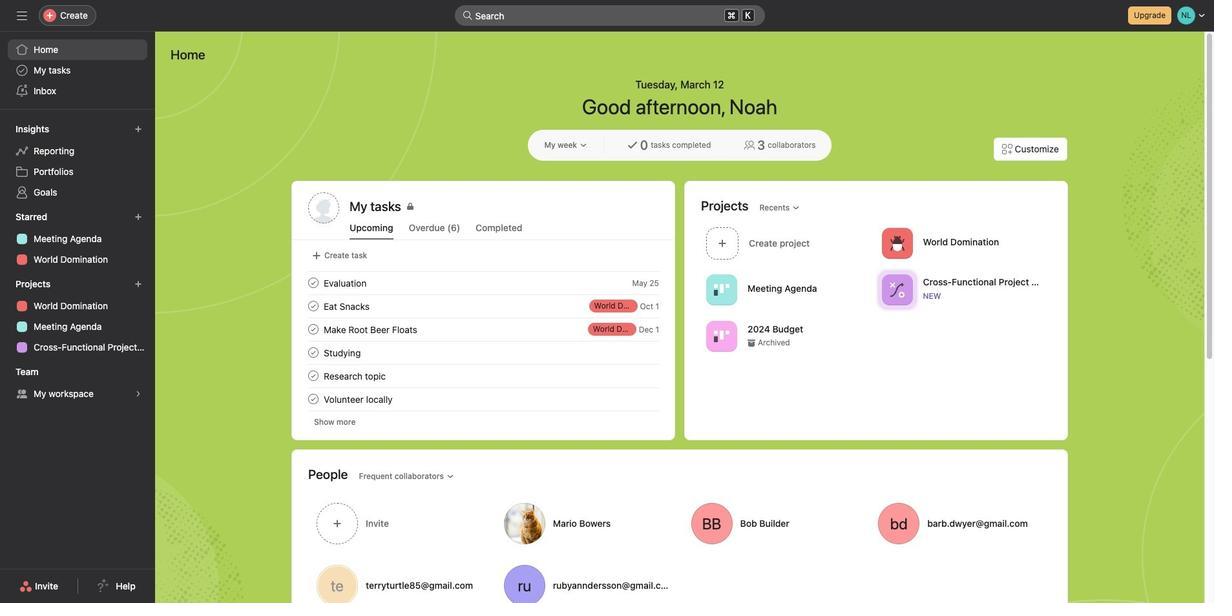 Task type: locate. For each thing, give the bounding box(es) containing it.
mark complete image
[[306, 275, 321, 291], [306, 368, 321, 384], [306, 392, 321, 407]]

1 vertical spatial mark complete image
[[306, 322, 321, 337]]

1 mark complete image from the top
[[306, 299, 321, 314]]

1 mark complete checkbox from the top
[[306, 299, 321, 314]]

None field
[[455, 5, 765, 26]]

0 vertical spatial board image
[[714, 282, 730, 298]]

3 mark complete image from the top
[[306, 345, 321, 361]]

2 board image from the top
[[714, 329, 730, 344]]

line_and_symbols image
[[890, 282, 905, 298]]

1 vertical spatial board image
[[714, 329, 730, 344]]

starred element
[[0, 206, 155, 273]]

3 mark complete image from the top
[[306, 392, 321, 407]]

teams element
[[0, 361, 155, 407]]

0 vertical spatial mark complete image
[[306, 299, 321, 314]]

insights element
[[0, 118, 155, 206]]

1 vertical spatial mark complete image
[[306, 368, 321, 384]]

mark complete image
[[306, 299, 321, 314], [306, 322, 321, 337], [306, 345, 321, 361]]

2 vertical spatial mark complete image
[[306, 392, 321, 407]]

Mark complete checkbox
[[306, 299, 321, 314], [306, 322, 321, 337], [306, 345, 321, 361], [306, 368, 321, 384], [306, 392, 321, 407]]

board image
[[714, 282, 730, 298], [714, 329, 730, 344]]

2 vertical spatial mark complete image
[[306, 345, 321, 361]]

Mark complete checkbox
[[306, 275, 321, 291]]

new project or portfolio image
[[134, 280, 142, 288]]

hide sidebar image
[[17, 10, 27, 21]]

Search tasks, projects, and more text field
[[455, 5, 765, 26]]

add items to starred image
[[134, 213, 142, 221]]

prominent image
[[462, 10, 473, 21]]

0 vertical spatial mark complete image
[[306, 275, 321, 291]]

add profile photo image
[[308, 193, 339, 224]]



Task type: describe. For each thing, give the bounding box(es) containing it.
new insights image
[[134, 125, 142, 133]]

2 mark complete image from the top
[[306, 368, 321, 384]]

4 mark complete checkbox from the top
[[306, 368, 321, 384]]

see details, my workspace image
[[134, 390, 142, 398]]

1 board image from the top
[[714, 282, 730, 298]]

3 mark complete checkbox from the top
[[306, 345, 321, 361]]

projects element
[[0, 273, 155, 361]]

1 mark complete image from the top
[[306, 275, 321, 291]]

2 mark complete image from the top
[[306, 322, 321, 337]]

5 mark complete checkbox from the top
[[306, 392, 321, 407]]

global element
[[0, 32, 155, 109]]

2 mark complete checkbox from the top
[[306, 322, 321, 337]]

bug image
[[890, 236, 905, 251]]



Task type: vqa. For each thing, say whether or not it's contained in the screenshot.
Mark complete option
yes



